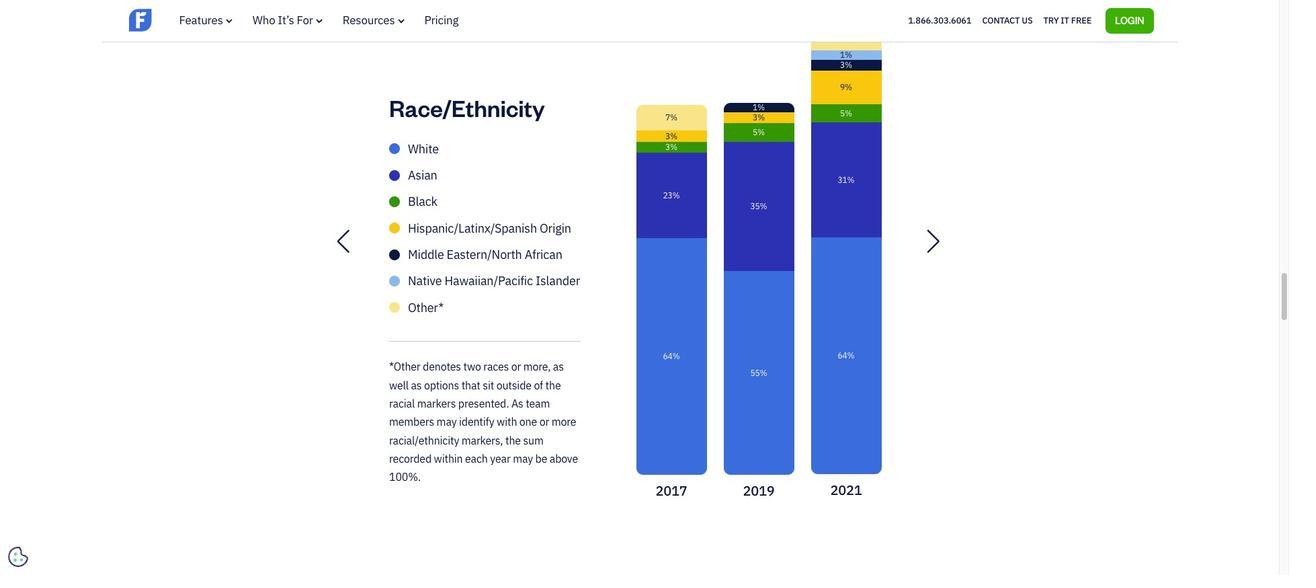Task type: vqa. For each thing, say whether or not it's contained in the screenshot.
top 5%
yes



Task type: describe. For each thing, give the bounding box(es) containing it.
pricing
[[425, 13, 459, 28]]

hawaiian/pacific
[[445, 273, 533, 289]]

outside
[[497, 378, 532, 392]]

presented.
[[459, 397, 509, 410]]

members
[[389, 415, 435, 429]]

of
[[534, 378, 543, 392]]

6%
[[841, 34, 853, 44]]

*other denotes two races or more, as well as options that sit outside of the racial markers presented. as team members may identify with one or more racial/ethnicity markers, the sum recorded within each year may be above 100%.
[[389, 360, 578, 484]]

1 horizontal spatial may
[[513, 452, 533, 465]]

2017
[[656, 482, 688, 499]]

contact
[[983, 15, 1021, 26]]

middle eastern/north african
[[408, 247, 563, 262]]

1 horizontal spatial 1%
[[841, 50, 853, 60]]

year
[[490, 452, 511, 465]]

100%.
[[389, 470, 421, 484]]

contact us
[[983, 15, 1033, 26]]

identify
[[459, 415, 495, 429]]

6% 1% 3%
[[841, 34, 853, 70]]

racial
[[389, 397, 415, 410]]

0 horizontal spatial or
[[512, 360, 521, 373]]

races
[[484, 360, 509, 373]]

more,
[[524, 360, 551, 373]]

3% 3%
[[666, 131, 678, 152]]

31%
[[838, 175, 855, 185]]

1.866.303.6061 link
[[909, 15, 972, 26]]

freshbooks logo image
[[129, 7, 233, 33]]

origin
[[540, 220, 572, 236]]

0 horizontal spatial 5%
[[753, 127, 765, 137]]

1 vertical spatial the
[[506, 434, 521, 447]]

try it free
[[1044, 15, 1092, 26]]

1 horizontal spatial 64%
[[838, 350, 855, 360]]

resources
[[343, 13, 395, 28]]

asian
[[408, 167, 438, 183]]

hispanic/latinx/spanish
[[408, 220, 537, 236]]

7%
[[666, 112, 678, 122]]

with
[[497, 415, 517, 429]]

it's
[[278, 13, 294, 28]]

who it's for link
[[253, 13, 323, 28]]

2021
[[831, 481, 863, 498]]

eastern/north
[[447, 247, 522, 262]]

markers,
[[462, 434, 503, 447]]

native
[[408, 273, 442, 289]]

white
[[408, 141, 439, 156]]

race/ethnicity
[[389, 93, 545, 123]]

free
[[1072, 15, 1092, 26]]

black
[[408, 194, 438, 209]]

pricing link
[[425, 13, 459, 28]]

one
[[520, 415, 537, 429]]

*other
[[389, 360, 421, 373]]

0 vertical spatial the
[[546, 378, 561, 392]]

sum
[[524, 434, 544, 447]]



Task type: locate. For each thing, give the bounding box(es) containing it.
1 vertical spatial as
[[411, 378, 422, 392]]

1 vertical spatial 1%
[[753, 102, 765, 112]]

be
[[536, 452, 548, 465]]

for
[[297, 13, 313, 28]]

sit
[[483, 378, 494, 392]]

1%
[[841, 50, 853, 60], [753, 102, 765, 112]]

within
[[434, 452, 463, 465]]

markers
[[417, 397, 456, 410]]

try
[[1044, 15, 1060, 26]]

35%
[[751, 201, 768, 211]]

may left be
[[513, 452, 533, 465]]

may down markers on the left of the page
[[437, 415, 457, 429]]

or up outside
[[512, 360, 521, 373]]

who it's for
[[253, 13, 313, 28]]

contact us link
[[983, 12, 1033, 29]]

african
[[525, 247, 563, 262]]

above
[[550, 452, 578, 465]]

0 horizontal spatial may
[[437, 415, 457, 429]]

or
[[512, 360, 521, 373], [540, 415, 550, 429]]

or right one
[[540, 415, 550, 429]]

1% 3% 5%
[[753, 102, 765, 137]]

options
[[424, 378, 459, 392]]

0 vertical spatial as
[[553, 360, 564, 373]]

0 vertical spatial or
[[512, 360, 521, 373]]

features link
[[179, 13, 233, 28]]

1 vertical spatial 5%
[[753, 127, 765, 137]]

it
[[1062, 15, 1070, 26]]

3%
[[841, 60, 853, 70], [753, 112, 765, 122], [666, 131, 678, 141], [666, 142, 678, 152]]

as
[[553, 360, 564, 373], [411, 378, 422, 392]]

middle
[[408, 247, 444, 262]]

1 vertical spatial may
[[513, 452, 533, 465]]

as right more,
[[553, 360, 564, 373]]

2019
[[743, 482, 775, 499]]

try it free link
[[1044, 12, 1092, 29]]

more
[[552, 415, 577, 429]]

1 horizontal spatial or
[[540, 415, 550, 429]]

0 vertical spatial may
[[437, 415, 457, 429]]

login
[[1116, 14, 1145, 26]]

5%
[[841, 108, 853, 118], [753, 127, 765, 137]]

who
[[253, 13, 275, 28]]

1 vertical spatial or
[[540, 415, 550, 429]]

each
[[465, 452, 488, 465]]

1 horizontal spatial the
[[546, 378, 561, 392]]

cookie preferences image
[[8, 547, 28, 567]]

55%
[[751, 368, 768, 378]]

23%
[[663, 190, 680, 200]]

0 vertical spatial 1%
[[841, 50, 853, 60]]

hispanic/latinx/spanish origin
[[408, 220, 572, 236]]

the
[[546, 378, 561, 392], [506, 434, 521, 447]]

may
[[437, 415, 457, 429], [513, 452, 533, 465]]

well
[[389, 378, 409, 392]]

1 horizontal spatial 5%
[[841, 108, 853, 118]]

1 horizontal spatial as
[[553, 360, 564, 373]]

other*
[[408, 300, 444, 315]]

the right of
[[546, 378, 561, 392]]

0 horizontal spatial the
[[506, 434, 521, 447]]

team
[[526, 397, 550, 410]]

1.866.303.6061
[[909, 15, 972, 26]]

as
[[512, 397, 524, 410]]

resources link
[[343, 13, 405, 28]]

login link
[[1106, 8, 1154, 33]]

that
[[462, 378, 481, 392]]

0 vertical spatial 5%
[[841, 108, 853, 118]]

the down with
[[506, 434, 521, 447]]

0 horizontal spatial as
[[411, 378, 422, 392]]

islander
[[536, 273, 580, 289]]

as right well
[[411, 378, 422, 392]]

us
[[1022, 15, 1033, 26]]

9%
[[841, 82, 853, 92]]

64%
[[838, 350, 855, 360], [663, 351, 680, 361]]

features
[[179, 13, 223, 28]]

recorded
[[389, 452, 432, 465]]

native hawaiian/pacific islander
[[408, 273, 580, 289]]

cookie consent banner dialog
[[10, 410, 212, 565]]

0 horizontal spatial 64%
[[663, 351, 680, 361]]

0 horizontal spatial 1%
[[753, 102, 765, 112]]

denotes
[[423, 360, 461, 373]]

racial/ethnicity
[[389, 434, 459, 447]]

two
[[464, 360, 481, 373]]



